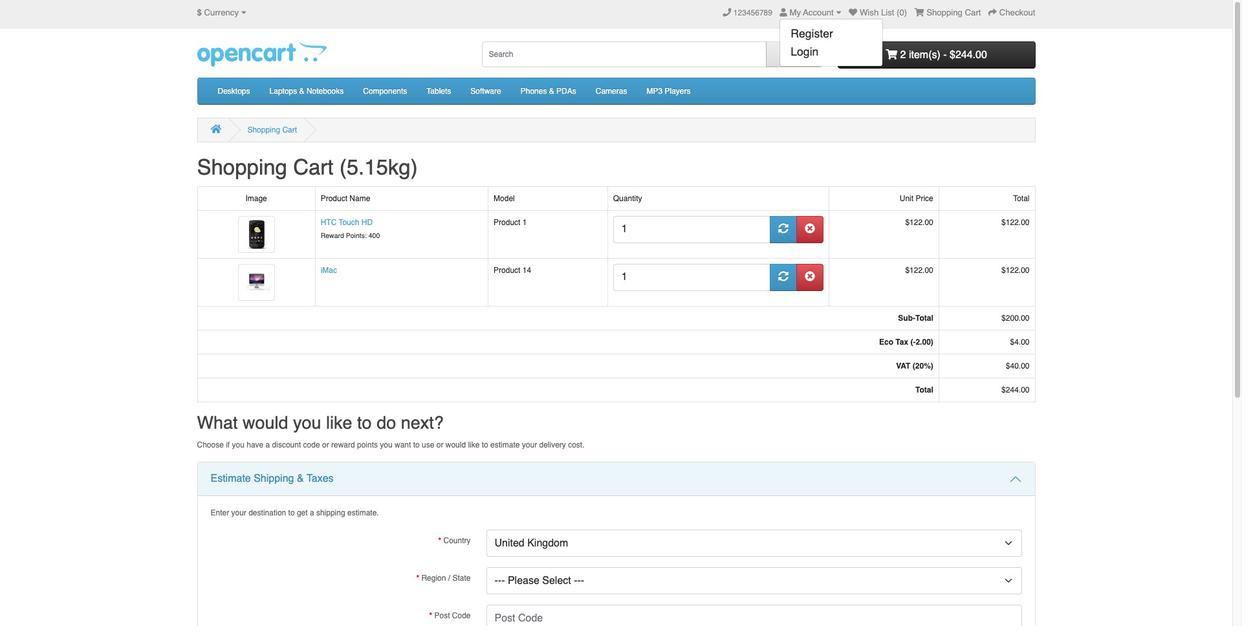 Task type: locate. For each thing, give the bounding box(es) containing it.
account
[[804, 8, 834, 17]]

0 vertical spatial shopping cart link
[[915, 8, 982, 17]]

0 vertical spatial shopping
[[927, 8, 963, 17]]

components
[[363, 87, 407, 96]]

you right if
[[232, 441, 245, 450]]

0 vertical spatial $244.00
[[950, 49, 988, 61]]

you up code
[[293, 413, 321, 433]]

register login
[[791, 27, 834, 58]]

shopping cart image
[[915, 8, 925, 17]]

region / state
[[422, 574, 471, 583]]

reward
[[321, 231, 344, 239]]

my
[[790, 8, 801, 17]]

imac link
[[321, 266, 337, 275]]

& for pdas
[[549, 87, 555, 96]]

use
[[422, 441, 435, 450]]

shopping cart link up -
[[915, 8, 982, 17]]

2 caret down image from the left
[[837, 8, 842, 17]]

a right get at bottom
[[310, 509, 314, 518]]

0 horizontal spatial or
[[322, 441, 329, 450]]

0 horizontal spatial you
[[232, 441, 245, 450]]

item(s)
[[909, 49, 941, 61]]

1 vertical spatial like
[[468, 441, 480, 450]]

would
[[243, 413, 288, 433], [446, 441, 466, 450]]

shopping down laptops
[[248, 126, 280, 135]]

register link
[[781, 25, 883, 43]]

Search text field
[[482, 41, 767, 67]]

2 vertical spatial product
[[494, 266, 521, 275]]

0 vertical spatial product
[[321, 194, 348, 203]]

software link
[[461, 78, 511, 104]]

have
[[247, 441, 264, 450]]

taxes
[[307, 473, 334, 485]]

1 update image from the top
[[779, 223, 789, 234]]

0 vertical spatial shopping cart
[[927, 8, 982, 17]]

imac
[[321, 266, 337, 275]]

1 horizontal spatial $244.00
[[1002, 386, 1030, 395]]

your store image
[[197, 41, 327, 67]]

vat (20%)
[[897, 362, 934, 371]]

(5.15kg)
[[340, 155, 418, 180]]

hd
[[362, 218, 373, 227]]

1 horizontal spatial or
[[437, 441, 444, 450]]

cart up product name
[[293, 155, 334, 180]]

caret down image for my account
[[837, 8, 842, 17]]

1 vertical spatial shopping cart link
[[248, 126, 297, 135]]

(-
[[911, 338, 916, 347]]

update image left remove icon
[[779, 271, 789, 282]]

wish list (0)
[[860, 8, 908, 17]]

tax
[[896, 338, 909, 347]]

caret down image
[[241, 8, 247, 17], [837, 8, 842, 17]]

2 horizontal spatial you
[[380, 441, 393, 450]]

to
[[357, 413, 372, 433], [413, 441, 420, 450], [482, 441, 489, 450], [288, 509, 295, 518]]

0 horizontal spatial caret down image
[[241, 8, 247, 17]]

a right have
[[266, 441, 270, 450]]

software
[[471, 87, 501, 96]]

caret down image inside my account link
[[837, 8, 842, 17]]

or right use
[[437, 441, 444, 450]]

1 or from the left
[[322, 441, 329, 450]]

would up have
[[243, 413, 288, 433]]

0 horizontal spatial a
[[266, 441, 270, 450]]

like up reward at the left of page
[[326, 413, 353, 433]]

currency
[[204, 8, 239, 17]]

post code
[[435, 611, 471, 620]]

shopping right shopping cart image
[[927, 8, 963, 17]]

sub-total
[[899, 314, 934, 323]]

$244.00 down $40.00
[[1002, 386, 1030, 395]]

shopping up image
[[197, 155, 287, 180]]

would right use
[[446, 441, 466, 450]]

price
[[916, 194, 934, 203]]

14
[[523, 266, 531, 275]]

1 vertical spatial shopping cart
[[248, 126, 297, 135]]

$244.00
[[950, 49, 988, 61], [1002, 386, 1030, 395]]

shopping
[[927, 8, 963, 17], [248, 126, 280, 135], [197, 155, 287, 180]]

like
[[326, 413, 353, 433], [468, 441, 480, 450]]

0 horizontal spatial would
[[243, 413, 288, 433]]

1 horizontal spatial caret down image
[[837, 8, 842, 17]]

& left taxes
[[297, 473, 304, 485]]

0 vertical spatial total
[[1014, 194, 1030, 203]]

state
[[453, 574, 471, 583]]

1 horizontal spatial would
[[446, 441, 466, 450]]

discount
[[272, 441, 301, 450]]

or
[[322, 441, 329, 450], [437, 441, 444, 450]]

components link
[[354, 78, 417, 104]]

user image
[[780, 8, 788, 17]]

update image for 14
[[779, 271, 789, 282]]

1 caret down image from the left
[[241, 8, 247, 17]]

shopping cart link down laptops
[[248, 126, 297, 135]]

what would you like to do next?
[[197, 413, 444, 433]]

cart down laptops
[[282, 126, 297, 135]]

vat
[[897, 362, 911, 371]]

1 vertical spatial your
[[231, 509, 247, 518]]

& left the "pdas"
[[549, 87, 555, 96]]

product left 1
[[494, 218, 521, 227]]

your
[[522, 441, 537, 450], [231, 509, 247, 518]]

1 vertical spatial $244.00
[[1002, 386, 1030, 395]]

2 vertical spatial total
[[916, 386, 934, 395]]

shopping cart right shopping cart image
[[927, 8, 982, 17]]

0 vertical spatial your
[[522, 441, 537, 450]]

eco tax (-2.00)
[[880, 338, 934, 347]]

cameras
[[596, 87, 628, 96]]

/
[[448, 574, 451, 583]]

estimate.
[[348, 509, 379, 518]]

0 vertical spatial cart
[[965, 8, 982, 17]]

1 vertical spatial update image
[[779, 271, 789, 282]]

pdas
[[557, 87, 577, 96]]

product up htc
[[321, 194, 348, 203]]

0 vertical spatial update image
[[779, 223, 789, 234]]

your left the delivery
[[522, 441, 537, 450]]

0 horizontal spatial $244.00
[[950, 49, 988, 61]]

product name
[[321, 194, 370, 203]]

& right laptops
[[299, 87, 305, 96]]

imac image
[[238, 264, 275, 301]]

None text field
[[613, 216, 771, 243], [613, 264, 771, 291], [613, 216, 771, 243], [613, 264, 771, 291]]

caret down image right currency
[[241, 8, 247, 17]]

update image
[[779, 223, 789, 234], [779, 271, 789, 282]]

0 vertical spatial like
[[326, 413, 353, 433]]

product left 14
[[494, 266, 521, 275]]

shopping cart down laptops
[[248, 126, 297, 135]]

wish
[[860, 8, 879, 17]]

1 vertical spatial would
[[446, 441, 466, 450]]

checkout
[[1000, 8, 1036, 17]]

2 update image from the top
[[779, 271, 789, 282]]

tablets link
[[417, 78, 461, 104]]

$244.00 right -
[[950, 49, 988, 61]]

product for product 1
[[494, 218, 521, 227]]

like left the estimate at bottom left
[[468, 441, 480, 450]]

& inside dropdown button
[[297, 473, 304, 485]]

-
[[944, 49, 947, 61]]

estimate
[[211, 473, 251, 485]]

1 vertical spatial total
[[916, 314, 934, 323]]

heart image
[[849, 8, 858, 17]]

estimate shipping & taxes
[[211, 473, 334, 485]]

you
[[293, 413, 321, 433], [232, 441, 245, 450], [380, 441, 393, 450]]

update image left remove image
[[779, 223, 789, 234]]

to left use
[[413, 441, 420, 450]]

0 vertical spatial a
[[266, 441, 270, 450]]

your right enter
[[231, 509, 247, 518]]

laptops & notebooks
[[270, 87, 344, 96]]

1 vertical spatial product
[[494, 218, 521, 227]]

or right code
[[322, 441, 329, 450]]

phone image
[[723, 8, 732, 17]]

you left want
[[380, 441, 393, 450]]

$40.00
[[1006, 362, 1030, 371]]

$122.00
[[906, 218, 934, 227], [1002, 218, 1030, 227], [906, 266, 934, 275], [1002, 266, 1030, 275]]

(0)
[[897, 8, 908, 17]]

to left get at bottom
[[288, 509, 295, 518]]

1 horizontal spatial shopping cart link
[[915, 8, 982, 17]]

product
[[321, 194, 348, 203], [494, 218, 521, 227], [494, 266, 521, 275]]

2 or from the left
[[437, 441, 444, 450]]

1 horizontal spatial a
[[310, 509, 314, 518]]

1 horizontal spatial you
[[293, 413, 321, 433]]

cart left "share" image
[[965, 8, 982, 17]]

caret down image left heart "image" at the right of the page
[[837, 8, 842, 17]]

caret down image for currency
[[241, 8, 247, 17]]



Task type: describe. For each thing, give the bounding box(es) containing it.
region
[[422, 574, 446, 583]]

image
[[246, 194, 267, 203]]

htc touch hd reward points: 400
[[321, 218, 380, 239]]

wish list (0) link
[[849, 8, 908, 17]]

desktops link
[[208, 78, 260, 104]]

phones & pdas link
[[511, 78, 586, 104]]

estimate
[[491, 441, 520, 450]]

next?
[[401, 413, 444, 433]]

do
[[377, 413, 396, 433]]

123456789
[[734, 8, 773, 17]]

notebooks
[[307, 87, 344, 96]]

2.00)
[[916, 338, 934, 347]]

unit price
[[900, 194, 934, 203]]

phones
[[521, 87, 547, 96]]

quantity
[[613, 194, 642, 203]]

search image
[[789, 49, 799, 59]]

sub-
[[899, 314, 916, 323]]

$4.00
[[1011, 338, 1030, 347]]

phones & pdas
[[521, 87, 577, 96]]

1 horizontal spatial like
[[468, 441, 480, 450]]

my account
[[790, 8, 834, 17]]

1 vertical spatial shopping
[[248, 126, 280, 135]]

htc
[[321, 218, 337, 227]]

code
[[452, 611, 471, 620]]

1
[[523, 218, 527, 227]]

mp3 players link
[[637, 78, 701, 104]]

0 horizontal spatial like
[[326, 413, 353, 433]]

update image for 1
[[779, 223, 789, 234]]

1 vertical spatial cart
[[282, 126, 297, 135]]

product for product 14
[[494, 266, 521, 275]]

cost.
[[568, 441, 585, 450]]

delivery
[[539, 441, 566, 450]]

you for like
[[293, 413, 321, 433]]

tablets
[[427, 87, 451, 96]]

share image
[[989, 8, 998, 17]]

400
[[369, 231, 380, 239]]

shopping cart (5.15kg)
[[197, 155, 418, 180]]

remove image
[[805, 223, 816, 234]]

reward
[[331, 441, 355, 450]]

destination
[[249, 509, 286, 518]]

if
[[226, 441, 230, 450]]

model
[[494, 194, 515, 203]]

home image
[[211, 124, 222, 134]]

unit
[[900, 194, 914, 203]]

shopping cart image
[[886, 49, 898, 59]]

laptops
[[270, 87, 297, 96]]

& for notebooks
[[299, 87, 305, 96]]

checkout link
[[989, 8, 1036, 17]]

remove image
[[805, 271, 816, 282]]

product 14
[[494, 266, 531, 275]]

to left do
[[357, 413, 372, 433]]

choose
[[197, 441, 224, 450]]

cameras link
[[586, 78, 637, 104]]

1 vertical spatial a
[[310, 509, 314, 518]]

my account link
[[780, 8, 842, 17]]

product 1
[[494, 218, 527, 227]]

$ currency
[[197, 8, 239, 17]]

2 item(s) - $244.00 button
[[838, 41, 1036, 69]]

1 horizontal spatial shopping cart
[[927, 8, 982, 17]]

register
[[791, 27, 834, 40]]

eco
[[880, 338, 894, 347]]

points:
[[346, 231, 367, 239]]

product for product name
[[321, 194, 348, 203]]

list
[[882, 8, 895, 17]]

laptops & notebooks link
[[260, 78, 354, 104]]

2 vertical spatial shopping
[[197, 155, 287, 180]]

0 vertical spatial would
[[243, 413, 288, 433]]

login
[[791, 45, 819, 58]]

shipping
[[254, 473, 294, 485]]

$244.00 inside button
[[950, 49, 988, 61]]

touch
[[339, 218, 360, 227]]

to left the estimate at bottom left
[[482, 441, 489, 450]]

enter
[[211, 509, 229, 518]]

$
[[197, 8, 202, 17]]

mp3 players
[[647, 87, 691, 96]]

code
[[303, 441, 320, 450]]

you for have
[[232, 441, 245, 450]]

desktops
[[218, 87, 250, 96]]

2 vertical spatial cart
[[293, 155, 334, 180]]

shipping
[[316, 509, 345, 518]]

want
[[395, 441, 411, 450]]

choose if you have a discount code or reward points you want to use or would like to estimate your delivery cost.
[[197, 441, 585, 450]]

login link
[[781, 43, 883, 61]]

points
[[357, 441, 378, 450]]

post
[[435, 611, 450, 620]]

(20%)
[[913, 362, 934, 371]]

0 horizontal spatial shopping cart
[[248, 126, 297, 135]]

mp3
[[647, 87, 663, 96]]

what
[[197, 413, 238, 433]]

htc touch hd link
[[321, 218, 373, 227]]

0 horizontal spatial shopping cart link
[[248, 126, 297, 135]]

name
[[350, 194, 370, 203]]

enter your destination to get a shipping estimate.
[[211, 509, 379, 518]]

Post Code text field
[[486, 605, 1022, 627]]

2
[[901, 49, 906, 61]]

0 horizontal spatial your
[[231, 509, 247, 518]]

$200.00
[[1002, 314, 1030, 323]]

estimate shipping & taxes button
[[198, 463, 1035, 496]]

1 horizontal spatial your
[[522, 441, 537, 450]]

get
[[297, 509, 308, 518]]

htc touch hd image
[[238, 216, 275, 253]]



Task type: vqa. For each thing, say whether or not it's contained in the screenshot.
forgotten associated with Forgotten Password Link to the top
no



